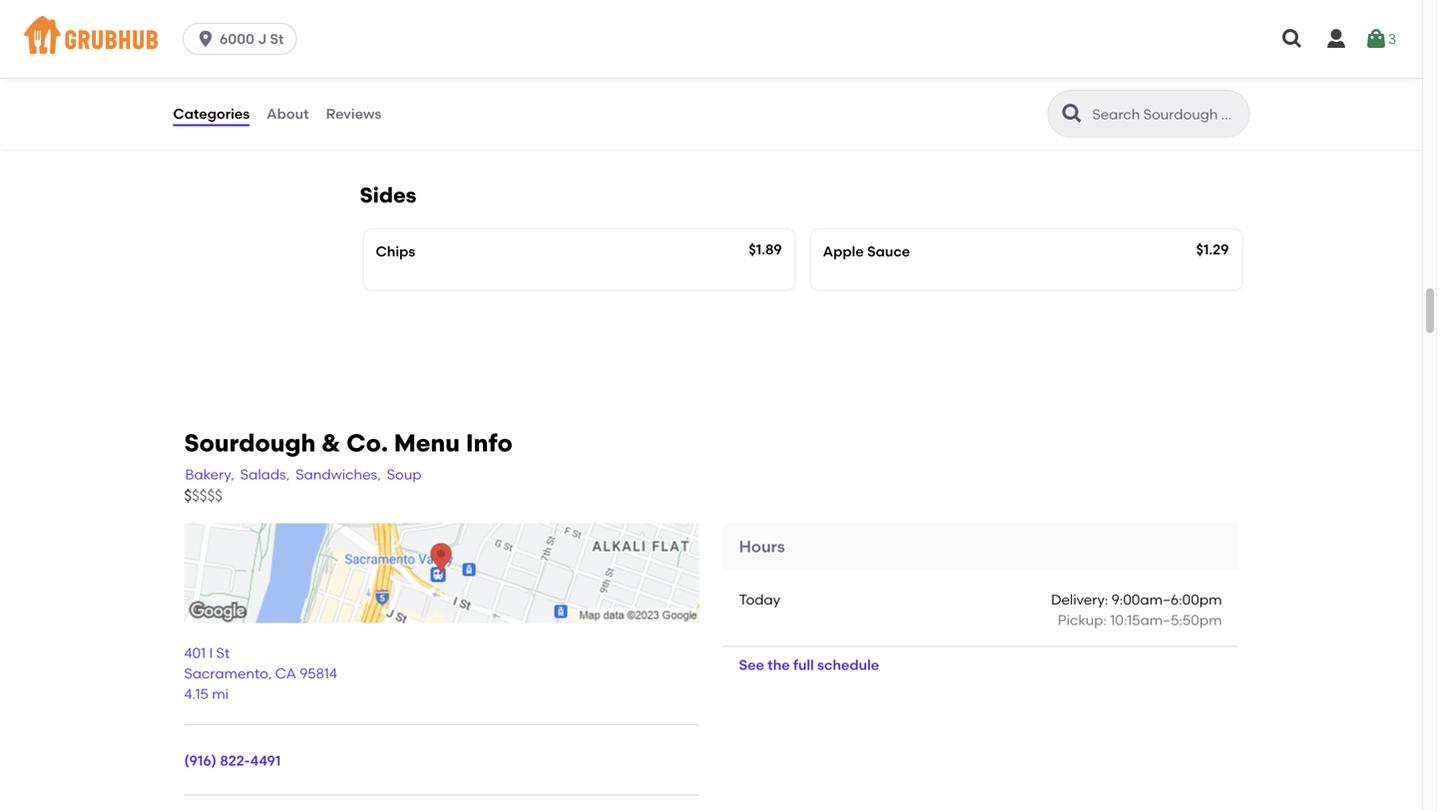 Task type: vqa. For each thing, say whether or not it's contained in the screenshot.
option group
no



Task type: describe. For each thing, give the bounding box(es) containing it.
bakery, salads, sandwiches, soup
[[185, 466, 422, 483]]

categories button
[[172, 78, 251, 150]]

see
[[739, 657, 764, 674]]

4491
[[250, 753, 281, 769]]

salads, button
[[239, 464, 291, 486]]

delivery:
[[1051, 591, 1108, 608]]

whole.
[[446, 103, 489, 120]]

pickup:
[[1058, 612, 1107, 629]]

chips
[[376, 243, 415, 260]]

bakery, button
[[184, 464, 235, 486]]

pickup: 10:15am–5:50pm
[[1058, 612, 1222, 629]]

$1.89
[[749, 241, 782, 258]]

fresh
[[376, 103, 412, 120]]

apple
[[823, 243, 864, 260]]

full
[[793, 657, 814, 674]]

sandwiches,
[[296, 466, 381, 483]]

st for j
[[270, 30, 284, 47]]

search icon image
[[1061, 102, 1085, 126]]

svg image for 3
[[1365, 27, 1388, 51]]

schedule
[[818, 657, 879, 674]]

fresh and whole.
[[376, 103, 489, 120]]

j
[[258, 30, 267, 47]]

sourdough & co. menu info
[[184, 429, 513, 458]]

mi
[[212, 686, 229, 703]]

about
[[267, 105, 309, 122]]

st for i
[[216, 645, 230, 662]]

svg image
[[1281, 27, 1305, 51]]

0 horizontal spatial $1.29
[[749, 73, 782, 90]]

3 button
[[1365, 21, 1397, 57]]

0 vertical spatial sides
[[172, 118, 209, 135]]

apple sauce
[[823, 243, 910, 260]]

10 oz. milk
[[376, 75, 444, 92]]

main navigation navigation
[[0, 0, 1422, 78]]

soup
[[387, 466, 422, 483]]

kid's meal
[[172, 36, 240, 53]]

sandwiches, button
[[295, 464, 382, 486]]

1 vertical spatial $1.29
[[1196, 241, 1229, 258]]

delivery: 9:00am–6:00pm
[[1051, 591, 1222, 608]]

sauce
[[867, 243, 910, 260]]

ca
[[275, 665, 296, 682]]

see the full schedule button
[[723, 647, 895, 683]]



Task type: locate. For each thing, give the bounding box(es) containing it.
$
[[184, 487, 192, 505]]

1 horizontal spatial $1.29
[[1196, 241, 1229, 258]]

Search Sourdough & Co. search field
[[1091, 105, 1243, 124]]

sourdough
[[184, 429, 316, 458]]

822-
[[220, 753, 250, 769]]

oz.
[[393, 75, 413, 92]]

beverages
[[172, 77, 243, 94]]

the
[[768, 657, 790, 674]]

info
[[466, 429, 513, 458]]

0 horizontal spatial st
[[216, 645, 230, 662]]

see the full schedule
[[739, 657, 879, 674]]

svg image
[[1325, 27, 1349, 51], [1365, 27, 1388, 51], [196, 29, 216, 49]]

&
[[322, 429, 341, 458]]

salads,
[[240, 466, 290, 483]]

6000 j st
[[220, 30, 284, 47]]

sacramento
[[184, 665, 268, 682]]

1 vertical spatial st
[[216, 645, 230, 662]]

$$$$$
[[184, 487, 223, 505]]

(916)
[[184, 753, 217, 769]]

,
[[268, 665, 272, 682]]

today
[[739, 591, 781, 608]]

2 horizontal spatial svg image
[[1365, 27, 1388, 51]]

1 horizontal spatial st
[[270, 30, 284, 47]]

menu
[[394, 429, 460, 458]]

meal
[[207, 36, 240, 53]]

svg image for 6000 j st
[[196, 29, 216, 49]]

(916) 822-4491 button
[[184, 751, 281, 771]]

st inside '401 i st sacramento , ca 95814 4.15 mi'
[[216, 645, 230, 662]]

401
[[184, 645, 206, 662]]

0 horizontal spatial svg image
[[196, 29, 216, 49]]

10
[[376, 75, 390, 92]]

st
[[270, 30, 284, 47], [216, 645, 230, 662]]

svg image inside 6000 j st button
[[196, 29, 216, 49]]

0 vertical spatial st
[[270, 30, 284, 47]]

3
[[1388, 30, 1397, 47]]

co.
[[346, 429, 388, 458]]

categories
[[173, 105, 250, 122]]

about button
[[266, 78, 310, 150]]

0 horizontal spatial sides
[[172, 118, 209, 135]]

1 horizontal spatial sides
[[360, 183, 417, 208]]

sides
[[172, 118, 209, 135], [360, 183, 417, 208]]

sides up chips
[[360, 183, 417, 208]]

1 vertical spatial sides
[[360, 183, 417, 208]]

soup button
[[386, 464, 423, 486]]

and
[[415, 103, 442, 120]]

st inside button
[[270, 30, 284, 47]]

svg image inside the 3 button
[[1365, 27, 1388, 51]]

4.15
[[184, 686, 209, 703]]

1 horizontal spatial svg image
[[1325, 27, 1349, 51]]

i
[[209, 645, 213, 662]]

reviews button
[[325, 78, 383, 150]]

10:15am–5:50pm
[[1110, 612, 1222, 629]]

sides down beverages
[[172, 118, 209, 135]]

milk
[[416, 75, 444, 92]]

bakery,
[[185, 466, 234, 483]]

st right j
[[270, 30, 284, 47]]

hours
[[739, 537, 785, 556]]

(916) 822-4491
[[184, 753, 281, 769]]

kid's
[[172, 36, 204, 53]]

0 vertical spatial $1.29
[[749, 73, 782, 90]]

reviews
[[326, 105, 382, 122]]

401 i st sacramento , ca 95814 4.15 mi
[[184, 645, 337, 703]]

9:00am–6:00pm
[[1112, 591, 1222, 608]]

95814
[[300, 665, 337, 682]]

$1.29
[[749, 73, 782, 90], [1196, 241, 1229, 258]]

st right i at the bottom left of page
[[216, 645, 230, 662]]

6000
[[220, 30, 255, 47]]

6000 j st button
[[183, 23, 305, 55]]



